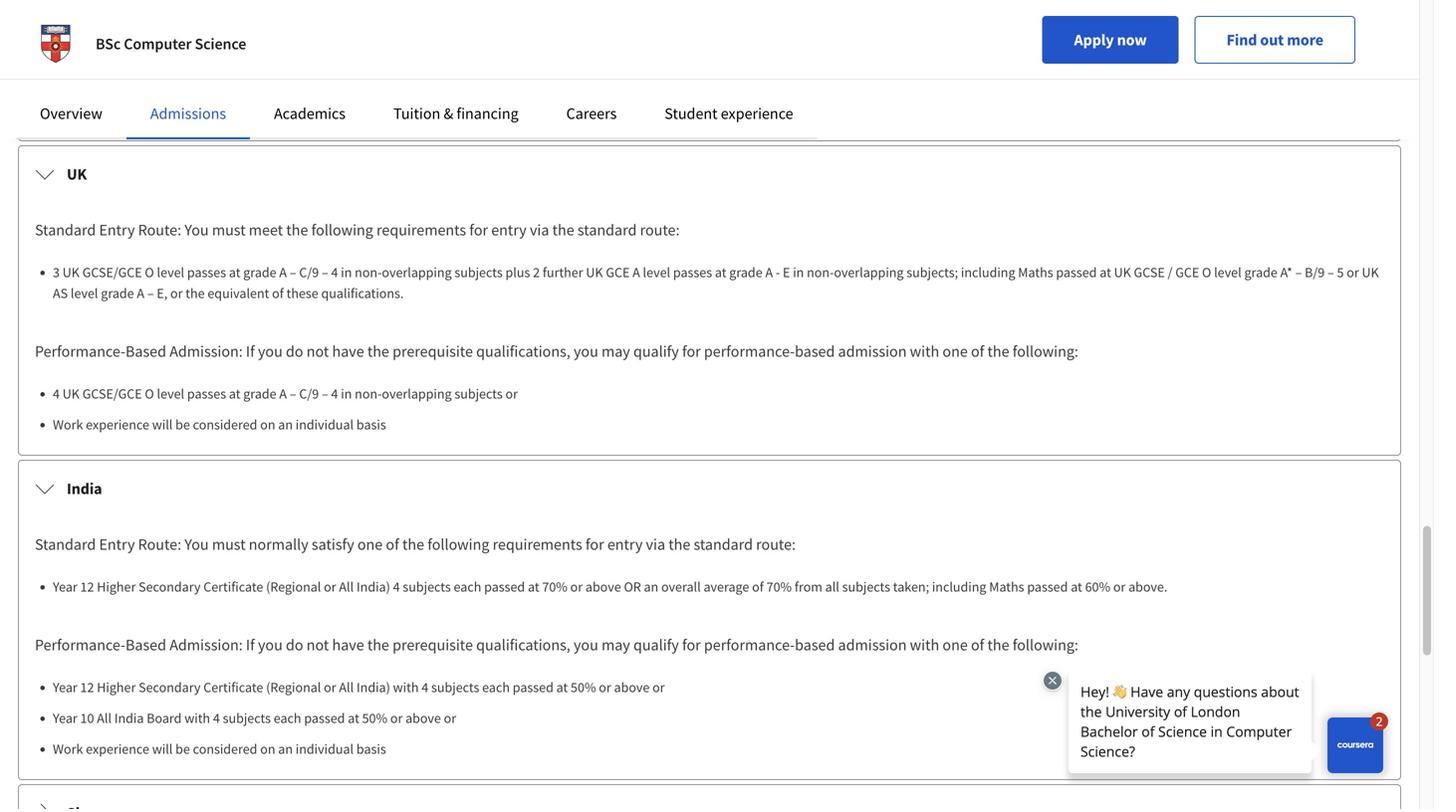 Task type: vqa. For each thing, say whether or not it's contained in the screenshot.
Beginner
no



Task type: describe. For each thing, give the bounding box(es) containing it.
you for meet
[[185, 220, 209, 240]]

taken;
[[893, 578, 929, 596]]

2 gce from the left
[[1176, 263, 1200, 281]]

0 vertical spatial standard
[[578, 220, 637, 240]]

secondary for year 12 higher secondary certificate (regional or all india) with 4 subjects each passed at 50% or above or
[[139, 679, 201, 697]]

you for normally
[[185, 535, 209, 555]]

performance-based admission: if you do not have the prerequisite qualifications, you may qualify for performance-based admission with one of the following: for via
[[35, 342, 1079, 362]]

performance- for uk
[[35, 342, 126, 362]]

further
[[543, 263, 583, 281]]

1 work experience will be considered on an individual basis list item from the top
[[53, 414, 1385, 435]]

2 work from the top
[[53, 416, 83, 434]]

&
[[444, 104, 453, 124]]

the inside 3 uk gcse/gce o level passes at grade a – c/9 – 4 in non-overlapping subjects plus 2 further uk gce a level passes at grade a - e in non-overlapping subjects; including maths passed at uk gcse / gce o level grade a* – b/9 – 5 or uk as level grade a – e, or the equivalent of these qualifications.
[[186, 284, 205, 302]]

student experience link
[[665, 104, 794, 124]]

0 horizontal spatial following
[[311, 220, 373, 240]]

tuition & financing
[[393, 104, 519, 124]]

credits
[[113, 70, 153, 88]]

any
[[830, 8, 851, 26]]

on inside list item
[[260, 101, 275, 119]]

if inside list item
[[238, 8, 245, 26]]

12 college credits or list item
[[53, 69, 1385, 90]]

non- for or
[[355, 385, 382, 403]]

3 uk gcse/gce o level passes at grade a – c/9 – 4 in non-overlapping subjects plus 2 further uk gce a level passes at grade a - e in non-overlapping subjects; including maths passed at uk gcse / gce o level grade a* – b/9 – 5 or uk as level grade a – e, or the equivalent of these qualifications.
[[53, 263, 1379, 302]]

of inside performance-based admission: if you do not qualify for the standard entry route, apply for performance-based admission if you meet any one of the following criteria: list item
[[879, 8, 890, 26]]

list for via
[[43, 677, 1385, 760]]

uk button
[[19, 146, 1401, 202]]

60%
[[1085, 578, 1111, 596]]

above.
[[1129, 578, 1168, 596]]

including inside 3 uk gcse/gce o level passes at grade a – c/9 – 4 in non-overlapping subjects plus 2 further uk gce a level passes at grade a - e in non-overlapping subjects; including maths passed at uk gcse / gce o level grade a* – b/9 – 5 or uk as level grade a – e, or the equivalent of these qualifications.
[[961, 263, 1016, 281]]

12 for year 12 higher secondary certificate (regional or all india) 4 subjects each passed at 70% or above or an overall average of 70% from all subjects taken; including maths passed at 60% or above.
[[80, 578, 94, 596]]

overall
[[661, 578, 701, 596]]

as
[[53, 284, 68, 302]]

1 horizontal spatial via
[[646, 535, 665, 555]]

india inside list item
[[114, 710, 144, 728]]

based for standard entry route: you must meet the following requirements for entry via the standard route:
[[795, 342, 835, 362]]

experience for 1st work experience will be considered on an individual basis list item from the top of the page
[[86, 416, 149, 434]]

3 work from the top
[[53, 741, 83, 759]]

overlapping for or
[[382, 385, 452, 403]]

apply now button
[[1043, 16, 1179, 64]]

find
[[1227, 30, 1257, 50]]

work experience will be considered on an individual basis.
[[53, 101, 390, 119]]

2
[[533, 263, 540, 281]]

if for meet
[[246, 342, 255, 362]]

qualifications, for requirements
[[476, 636, 571, 655]]

bsc
[[96, 34, 121, 54]]

year 12 higher secondary certificate (regional or all india) 4 subjects each passed at 70% or above or an overall average of 70% from all subjects taken; including maths passed at 60% or above. list item
[[53, 577, 1385, 598]]

all
[[825, 578, 840, 596]]

1 horizontal spatial 50%
[[571, 679, 596, 697]]

board
[[147, 710, 182, 728]]

must for meet
[[212, 220, 246, 240]]

will for 1st work experience will be considered on an individual basis list item from the bottom
[[152, 741, 173, 759]]

admission: inside list item
[[171, 8, 235, 26]]

passes for 4 uk gcse/gce o level passes at grade a – c/9 – 4 in non-overlapping subjects or
[[187, 385, 226, 403]]

science
[[195, 34, 246, 54]]

/
[[1168, 263, 1173, 281]]

2 vertical spatial all
[[97, 710, 112, 728]]

have for one
[[332, 636, 364, 655]]

careers link
[[566, 104, 617, 124]]

0 vertical spatial 12
[[53, 70, 67, 88]]

standard for meet
[[35, 220, 96, 240]]

3 considered from the top
[[193, 741, 257, 759]]

be for 1st work experience will be considered on an individual basis list item from the bottom
[[175, 741, 190, 759]]

1 gce from the left
[[606, 263, 630, 281]]

careers
[[566, 104, 617, 124]]

considered inside work experience will be considered on an individual basis. list item
[[193, 101, 257, 119]]

not for the
[[307, 342, 329, 362]]

university of london logo image
[[32, 20, 80, 68]]

more
[[1287, 30, 1324, 50]]

5
[[1337, 263, 1344, 281]]

gcse/gce for 3
[[82, 263, 142, 281]]

prerequisite for for
[[393, 342, 473, 362]]

year 10 all india board with 4 subjects each passed at 50% or above or
[[53, 710, 456, 728]]

college
[[69, 70, 111, 88]]

find out more
[[1227, 30, 1324, 50]]

c/9 for or
[[299, 385, 319, 403]]

1 horizontal spatial following
[[428, 535, 490, 555]]

4 uk gcse/gce o level passes at grade a – c/9 – 4 in non-overlapping subjects or list item
[[53, 384, 1385, 404]]

admission: for uk
[[170, 342, 243, 362]]

1 horizontal spatial standard
[[694, 535, 753, 555]]

1 vertical spatial including
[[932, 578, 987, 596]]

have for following
[[332, 342, 364, 362]]

10
[[80, 710, 94, 728]]

-
[[776, 263, 780, 281]]

qualifications.
[[321, 284, 404, 302]]

0 vertical spatial entry
[[491, 220, 527, 240]]

non- for plus
[[355, 263, 382, 281]]

apply
[[1074, 30, 1114, 50]]

0 horizontal spatial meet
[[249, 220, 283, 240]]

higher for year 12 higher secondary certificate (regional or all india) 4 subjects each passed at 70% or above or an overall average of 70% from all subjects taken; including maths passed at 60% or above.
[[97, 578, 136, 596]]

0 vertical spatial requirements
[[377, 220, 466, 240]]

route: for uk
[[138, 220, 181, 240]]

1 horizontal spatial requirements
[[493, 535, 582, 555]]

school
[[83, 39, 121, 57]]

these
[[287, 284, 318, 302]]

year 12 higher secondary certificate (regional or all india) with 4 subjects each passed at 50% or above or list item
[[53, 677, 1385, 698]]

be for 1st work experience will be considered on an individual basis list item from the top of the page
[[175, 416, 190, 434]]

experience for work experience will be considered on an individual basis. list item
[[86, 101, 149, 119]]

performance- for india
[[35, 636, 126, 655]]

performance-based admission: if you do not have the prerequisite qualifications, you may qualify for performance-based admission with one of the following: for requirements
[[35, 636, 1079, 655]]

based for india
[[126, 636, 166, 655]]

prerequisite for the
[[393, 636, 473, 655]]

subjects inside 3 uk gcse/gce o level passes at grade a – c/9 – 4 in non-overlapping subjects plus 2 further uk gce a level passes at grade a - e in non-overlapping subjects; including maths passed at uk gcse / gce o level grade a* – b/9 – 5 or uk as level grade a – e, or the equivalent of these qualifications.
[[455, 263, 503, 281]]

3
[[53, 263, 60, 281]]

india button
[[19, 461, 1401, 517]]

based for uk
[[126, 342, 166, 362]]

1 vertical spatial route:
[[756, 535, 796, 555]]

route: for india
[[138, 535, 181, 555]]

e,
[[157, 284, 168, 302]]

each inside year 12 higher secondary certificate (regional or all india) 4 subjects each passed at 70% or above or an overall average of 70% from all subjects taken; including maths passed at 60% or above. list item
[[454, 578, 481, 596]]

level inside list
[[157, 385, 184, 403]]

o for 4 uk gcse/gce o level passes at grade a – c/9 – 4 in non-overlapping subjects or
[[145, 385, 154, 403]]

apply now
[[1074, 30, 1147, 50]]

plus
[[506, 263, 530, 281]]

do for normally
[[286, 636, 303, 655]]

each inside the year 10 all india board with 4 subjects each passed at 50% or above or list item
[[274, 710, 301, 728]]

criteria:
[[972, 8, 1017, 26]]

tuition & financing link
[[393, 104, 519, 124]]

3 uk gcse/gce o level passes at grade a – c/9 – 4 in non-overlapping subjects plus 2 further uk gce a level passes at grade a - e in non-overlapping subjects; including maths passed at uk gcse / gce o level grade a* – b/9 – 5 or uk as level grade a – e, or the equivalent of these qualifications. list item
[[53, 262, 1385, 304]]

student experience
[[665, 104, 794, 124]]

if
[[763, 8, 770, 26]]

find out more button
[[1195, 16, 1356, 64]]

now
[[1117, 30, 1147, 50]]

year 12 higher secondary certificate (regional or all india) 4 subjects each passed at 70% or above or an overall average of 70% from all subjects taken; including maths passed at 60% or above.
[[53, 578, 1168, 596]]

computer
[[124, 34, 192, 54]]

performance-based admission: if you do not qualify for the standard entry route, apply for performance-based admission if you meet any one of the following criteria:
[[53, 8, 1017, 26]]

(regional for with
[[266, 679, 321, 697]]

1 basis from the top
[[357, 416, 386, 434]]

basis.
[[357, 101, 390, 119]]

admission inside list item
[[700, 8, 760, 26]]

in for or
[[341, 385, 352, 403]]

apply
[[528, 8, 560, 26]]

performance- inside list item
[[53, 8, 132, 26]]

a*
[[1281, 263, 1293, 281]]

with inside year 12 higher secondary certificate (regional or all india) with 4 subjects each passed at 50% or above or list item
[[393, 679, 419, 697]]

standard entry route: you must normally satisfy one of the following requirements for entry via the standard route:
[[35, 535, 796, 555]]

individual for work experience will be considered on an individual basis. list item
[[296, 101, 354, 119]]

grade inside list
[[243, 385, 277, 403]]

year 12 higher secondary certificate (regional or all india) with 4 subjects each passed at 50% or above or
[[53, 679, 665, 697]]

diploma
[[124, 39, 173, 57]]

student
[[665, 104, 718, 124]]

do inside list item
[[272, 8, 288, 26]]

an down 4 uk gcse/gce o level passes at grade a – c/9 – 4 in non-overlapping subjects or
[[278, 416, 293, 434]]

list containing performance-based admission: if you do not qualify for the standard entry route, apply for performance-based admission if you meet any one of the following criteria:
[[43, 0, 1385, 121]]

high
[[53, 39, 80, 57]]

e
[[783, 263, 790, 281]]

out
[[1261, 30, 1284, 50]]

meet inside list item
[[797, 8, 827, 26]]

an left basis.
[[278, 101, 293, 119]]

standard inside list item
[[397, 8, 450, 26]]

individual for 1st work experience will be considered on an individual basis list item from the top of the page
[[296, 416, 354, 434]]

passes for 3 uk gcse/gce o level passes at grade a – c/9 – 4 in non-overlapping subjects plus 2 further uk gce a level passes at grade a - e in non-overlapping subjects; including maths passed at uk gcse / gce o level grade a* – b/9 – 5 or uk as level grade a – e, or the equivalent of these qualifications.
[[187, 263, 226, 281]]



Task type: locate. For each thing, give the bounding box(es) containing it.
0 vertical spatial not
[[291, 8, 310, 26]]

1 performance-based admission: if you do not have the prerequisite qualifications, you may qualify for performance-based admission with one of the following: from the top
[[35, 342, 1079, 362]]

1 vertical spatial year
[[53, 679, 77, 697]]

work experience will be considered on an individual basis down 4 uk gcse/gce o level passes at grade a – c/9 – 4 in non-overlapping subjects or
[[53, 416, 386, 434]]

do for meet
[[286, 342, 303, 362]]

including right subjects;
[[961, 263, 1016, 281]]

route: down the uk dropdown button
[[640, 220, 680, 240]]

1 vertical spatial if
[[246, 342, 255, 362]]

1 vertical spatial work
[[53, 416, 83, 434]]

1 work from the top
[[53, 101, 83, 119]]

1 certificate from the top
[[203, 578, 263, 596]]

3 year from the top
[[53, 710, 77, 728]]

individual for 1st work experience will be considered on an individual basis list item from the bottom
[[296, 741, 354, 759]]

2 (regional from the top
[[266, 679, 321, 697]]

2 performance-based admission: if you do not have the prerequisite qualifications, you may qualify for performance-based admission with one of the following: from the top
[[35, 636, 1079, 655]]

considered down 4 uk gcse/gce o level passes at grade a – c/9 – 4 in non-overlapping subjects or
[[193, 416, 257, 434]]

in inside 4 uk gcse/gce o level passes at grade a – c/9 – 4 in non-overlapping subjects or list item
[[341, 385, 352, 403]]

1 vertical spatial meet
[[249, 220, 283, 240]]

1 horizontal spatial each
[[454, 578, 481, 596]]

entry up or
[[607, 535, 643, 555]]

certificate for 4
[[203, 578, 263, 596]]

high school diploma or
[[53, 39, 188, 57]]

2 following: from the top
[[1013, 636, 1079, 655]]

work experience will be considered on an individual basis
[[53, 416, 386, 434], [53, 741, 386, 759]]

india) for 4
[[357, 578, 390, 596]]

0 vertical spatial secondary
[[139, 578, 201, 596]]

0 vertical spatial india
[[67, 479, 102, 499]]

an
[[278, 101, 293, 119], [278, 416, 293, 434], [644, 578, 659, 596], [278, 741, 293, 759]]

0 vertical spatial gcse/gce
[[82, 263, 142, 281]]

list containing year 12 higher secondary certificate (regional or all india) with 4 subjects each passed at 50% or above or
[[43, 677, 1385, 760]]

from
[[795, 578, 823, 596]]

work experience will be considered on an individual basis down year 10 all india board with 4 subjects each passed at 50% or above or
[[53, 741, 386, 759]]

equivalent
[[208, 284, 269, 302]]

performance- up 10
[[35, 636, 126, 655]]

admission: up the science
[[171, 8, 235, 26]]

qualifications, for via
[[476, 342, 571, 362]]

1 india) from the top
[[357, 578, 390, 596]]

1 horizontal spatial india
[[114, 710, 144, 728]]

4 inside 3 uk gcse/gce o level passes at grade a – c/9 – 4 in non-overlapping subjects plus 2 further uk gce a level passes at grade a - e in non-overlapping subjects; including maths passed at uk gcse / gce o level grade a* – b/9 – 5 or uk as level grade a – e, or the equivalent of these qualifications.
[[331, 263, 338, 281]]

gcse/gce for 4
[[82, 385, 142, 403]]

via up the overall
[[646, 535, 665, 555]]

standard for normally
[[35, 535, 96, 555]]

a inside 4 uk gcse/gce o level passes at grade a – c/9 – 4 in non-overlapping subjects or list item
[[279, 385, 287, 403]]

standard entry route: you must meet the following requirements for entry via the standard route:
[[35, 220, 680, 240]]

1 secondary from the top
[[139, 578, 201, 596]]

not for satisfy
[[307, 636, 329, 655]]

qualify up 4 uk gcse/gce o level passes at grade a – c/9 – 4 in non-overlapping subjects or list item in the top of the page
[[634, 342, 679, 362]]

1 vertical spatial individual
[[296, 416, 354, 434]]

one inside list item
[[854, 8, 876, 26]]

passed inside 3 uk gcse/gce o level passes at grade a – c/9 – 4 in non-overlapping subjects plus 2 further uk gce a level passes at grade a - e in non-overlapping subjects; including maths passed at uk gcse / gce o level grade a* – b/9 – 5 or uk as level grade a – e, or the equivalent of these qualifications.
[[1056, 263, 1097, 281]]

india inside dropdown button
[[67, 479, 102, 499]]

have down qualifications.
[[332, 342, 364, 362]]

you left normally
[[185, 535, 209, 555]]

certificate up year 10 all india board with 4 subjects each passed at 50% or above or
[[203, 679, 263, 697]]

12 for year 12 higher secondary certificate (regional or all india) with 4 subjects each passed at 50% or above or
[[80, 679, 94, 697]]

70%
[[542, 578, 568, 596], [767, 578, 792, 596]]

qualify up academics
[[313, 8, 353, 26]]

2 you from the top
[[185, 535, 209, 555]]

based inside list item
[[132, 8, 168, 26]]

2 vertical spatial above
[[406, 710, 441, 728]]

following: for standard entry route: you must normally satisfy one of the following requirements for entry via the standard route:
[[1013, 636, 1079, 655]]

1 vertical spatial basis
[[357, 741, 386, 759]]

1 horizontal spatial route:
[[756, 535, 796, 555]]

year for year 12 higher secondary certificate (regional or all india) with 4 subjects each passed at 50% or above or
[[53, 710, 77, 728]]

experience for 1st work experience will be considered on an individual basis list item from the bottom
[[86, 741, 149, 759]]

above down year 12 higher secondary certificate (regional or all india) with 4 subjects each passed at 50% or above or
[[406, 710, 441, 728]]

performance- up year 12 higher secondary certificate (regional or all india) with 4 subjects each passed at 50% or above or list item
[[704, 636, 795, 655]]

be for work experience will be considered on an individual basis. list item
[[175, 101, 190, 119]]

performance- up 4 uk gcse/gce o level passes at grade a – c/9 – 4 in non-overlapping subjects or list item in the top of the page
[[704, 342, 795, 362]]

1 list from the top
[[43, 0, 1385, 121]]

3 list from the top
[[43, 677, 1385, 760]]

0 vertical spatial entry
[[453, 8, 484, 26]]

qualify inside list item
[[313, 8, 353, 26]]

gcse/gce inside 3 uk gcse/gce o level passes at grade a – c/9 – 4 in non-overlapping subjects plus 2 further uk gce a level passes at grade a - e in non-overlapping subjects; including maths passed at uk gcse / gce o level grade a* – b/9 – 5 or uk as level grade a – e, or the equivalent of these qualifications.
[[82, 263, 142, 281]]

will for work experience will be considered on an individual basis. list item
[[152, 101, 173, 119]]

0 horizontal spatial 50%
[[362, 710, 388, 728]]

2 vertical spatial year
[[53, 710, 77, 728]]

not inside list item
[[291, 8, 310, 26]]

one
[[854, 8, 876, 26], [943, 342, 968, 362], [357, 535, 383, 555], [943, 636, 968, 655]]

1 vertical spatial be
[[175, 416, 190, 434]]

2 secondary from the top
[[139, 679, 201, 697]]

2 have from the top
[[332, 636, 364, 655]]

all for with
[[339, 679, 354, 697]]

1 route: from the top
[[138, 220, 181, 240]]

1 vertical spatial based
[[126, 342, 166, 362]]

1 (regional from the top
[[266, 578, 321, 596]]

12
[[53, 70, 67, 88], [80, 578, 94, 596], [80, 679, 94, 697]]

performance-based admission: if you do not have the prerequisite qualifications, you may qualify for performance-based admission with one of the following:
[[35, 342, 1079, 362], [35, 636, 1079, 655]]

0 vertical spatial you
[[185, 220, 209, 240]]

1 gcse/gce from the top
[[82, 263, 142, 281]]

1 horizontal spatial entry
[[607, 535, 643, 555]]

0 vertical spatial work experience will be considered on an individual basis list item
[[53, 414, 1385, 435]]

1 vertical spatial above
[[614, 679, 650, 697]]

work experience will be considered on an individual basis list item
[[53, 414, 1385, 435], [53, 739, 1385, 760]]

in for plus
[[341, 263, 352, 281]]

admission up high school diploma or list item
[[700, 8, 760, 26]]

performance- up bsc
[[53, 8, 132, 26]]

3 individual from the top
[[296, 741, 354, 759]]

have up year 12 higher secondary certificate (regional or all india) with 4 subjects each passed at 50% or above or
[[332, 636, 364, 655]]

1 vertical spatial will
[[152, 416, 173, 434]]

an down year 10 all india board with 4 subjects each passed at 50% or above or
[[278, 741, 293, 759]]

all down satisfy
[[339, 578, 354, 596]]

(regional for 4
[[266, 578, 321, 596]]

o inside list
[[145, 385, 154, 403]]

c/9 for plus
[[299, 263, 319, 281]]

performance- down as
[[35, 342, 126, 362]]

entry
[[453, 8, 484, 26], [99, 220, 135, 240], [99, 535, 135, 555]]

entry up plus at the left
[[491, 220, 527, 240]]

academics
[[274, 104, 346, 124]]

maths
[[1018, 263, 1053, 281], [989, 578, 1025, 596]]

based up the board
[[126, 636, 166, 655]]

grade
[[243, 263, 277, 281], [729, 263, 763, 281], [1245, 263, 1278, 281], [101, 284, 134, 302], [243, 385, 277, 403]]

1 vertical spatial following:
[[1013, 636, 1079, 655]]

1 vertical spatial standard
[[694, 535, 753, 555]]

gce right /
[[1176, 263, 1200, 281]]

based down e,
[[126, 342, 166, 362]]

or
[[175, 39, 188, 57], [156, 70, 168, 88], [1347, 263, 1359, 281], [170, 284, 183, 302], [506, 385, 518, 403], [324, 578, 336, 596], [570, 578, 583, 596], [1114, 578, 1126, 596], [324, 679, 336, 697], [599, 679, 611, 697], [653, 679, 665, 697], [390, 710, 403, 728], [444, 710, 456, 728]]

2 route: from the top
[[138, 535, 181, 555]]

admission for standard entry route: you must meet the following requirements for entry via the standard route:
[[838, 342, 907, 362]]

0 vertical spatial maths
[[1018, 263, 1053, 281]]

standard up further
[[578, 220, 637, 240]]

1 horizontal spatial meet
[[797, 8, 827, 26]]

not up year 12 higher secondary certificate (regional or all india) with 4 subjects each passed at 50% or above or
[[307, 636, 329, 655]]

2 india) from the top
[[357, 679, 390, 697]]

including right taken;
[[932, 578, 987, 596]]

2 may from the top
[[602, 636, 630, 655]]

0 vertical spatial meet
[[797, 8, 827, 26]]

on
[[260, 101, 275, 119], [260, 416, 275, 434], [260, 741, 275, 759]]

0 vertical spatial route:
[[138, 220, 181, 240]]

secondary for year 12 higher secondary certificate (regional or all india) 4 subjects each passed at 70% or above or an overall average of 70% from all subjects taken; including maths passed at 60% or above.
[[139, 578, 201, 596]]

route:
[[640, 220, 680, 240], [756, 535, 796, 555]]

1 higher from the top
[[97, 578, 136, 596]]

2 must from the top
[[212, 535, 246, 555]]

individual down year 12 higher secondary certificate (regional or all india) with 4 subjects each passed at 50% or above or
[[296, 741, 354, 759]]

work inside list item
[[53, 101, 83, 119]]

will for 1st work experience will be considered on an individual basis list item from the top of the page
[[152, 416, 173, 434]]

0 vertical spatial qualifications,
[[476, 342, 571, 362]]

2 vertical spatial work
[[53, 741, 83, 759]]

1 c/9 from the top
[[299, 263, 319, 281]]

1 be from the top
[[175, 101, 190, 119]]

work
[[53, 101, 83, 119], [53, 416, 83, 434], [53, 741, 83, 759]]

1 vertical spatial via
[[646, 535, 665, 555]]

2 vertical spatial individual
[[296, 741, 354, 759]]

2 vertical spatial entry
[[99, 535, 135, 555]]

route,
[[487, 8, 525, 26]]

1 vertical spatial list
[[43, 384, 1385, 435]]

2 gcse/gce from the top
[[82, 385, 142, 403]]

prerequisite down qualifications.
[[393, 342, 473, 362]]

must
[[212, 220, 246, 240], [212, 535, 246, 555]]

considered down the science
[[193, 101, 257, 119]]

based
[[132, 8, 168, 26], [126, 342, 166, 362], [126, 636, 166, 655]]

list
[[43, 0, 1385, 121], [43, 384, 1385, 435], [43, 677, 1385, 760]]

satisfy
[[312, 535, 354, 555]]

3 on from the top
[[260, 741, 275, 759]]

2 certificate from the top
[[203, 679, 263, 697]]

2 vertical spatial will
[[152, 741, 173, 759]]

(regional down normally
[[266, 578, 321, 596]]

1 vertical spatial all
[[339, 679, 354, 697]]

basis down year 12 higher secondary certificate (regional or all india) with 4 subjects each passed at 50% or above or
[[357, 741, 386, 759]]

1 you from the top
[[185, 220, 209, 240]]

0 horizontal spatial standard
[[578, 220, 637, 240]]

0 vertical spatial following:
[[1013, 342, 1079, 362]]

2 c/9 from the top
[[299, 385, 319, 403]]

individual left basis.
[[296, 101, 354, 119]]

india) for with
[[357, 679, 390, 697]]

1 year from the top
[[53, 578, 77, 596]]

passes
[[187, 263, 226, 281], [673, 263, 712, 281], [187, 385, 226, 403]]

bsc computer science
[[96, 34, 246, 54]]

o
[[145, 263, 154, 281], [1202, 263, 1212, 281], [145, 385, 154, 403]]

0 vertical spatial admission
[[700, 8, 760, 26]]

4 uk gcse/gce o level passes at grade a – c/9 – 4 in non-overlapping subjects or
[[53, 385, 518, 403]]

gcse/gce
[[82, 263, 142, 281], [82, 385, 142, 403]]

work experience will be considered on an individual basis. list item
[[53, 100, 1385, 121]]

1 have from the top
[[332, 342, 364, 362]]

1 70% from the left
[[542, 578, 568, 596]]

each inside year 12 higher secondary certificate (regional or all india) with 4 subjects each passed at 50% or above or list item
[[482, 679, 510, 697]]

1 vertical spatial prerequisite
[[393, 636, 473, 655]]

passes inside 4 uk gcse/gce o level passes at grade a – c/9 – 4 in non-overlapping subjects or list item
[[187, 385, 226, 403]]

admissions link
[[150, 104, 226, 124]]

12 college credits or
[[53, 70, 168, 88]]

passed
[[1056, 263, 1097, 281], [484, 578, 525, 596], [1027, 578, 1068, 596], [513, 679, 554, 697], [304, 710, 345, 728]]

3 be from the top
[[175, 741, 190, 759]]

2 horizontal spatial each
[[482, 679, 510, 697]]

higher inside list
[[97, 679, 136, 697]]

considered
[[193, 101, 257, 119], [193, 416, 257, 434], [193, 741, 257, 759]]

admission: for india
[[170, 636, 243, 655]]

based
[[662, 8, 697, 26], [795, 342, 835, 362], [795, 636, 835, 655]]

of inside 3 uk gcse/gce o level passes at grade a – c/9 – 4 in non-overlapping subjects plus 2 further uk gce a level passes at grade a - e in non-overlapping subjects; including maths passed at uk gcse / gce o level grade a* – b/9 – 5 or uk as level grade a – e, or the equivalent of these qualifications.
[[272, 284, 284, 302]]

2 list from the top
[[43, 384, 1385, 435]]

overview link
[[40, 104, 102, 124]]

overlapping inside list
[[382, 385, 452, 403]]

c/9 inside list
[[299, 385, 319, 403]]

1 vertical spatial entry
[[99, 220, 135, 240]]

may for standard
[[602, 342, 630, 362]]

entry for standard entry route: you must normally satisfy one of the following requirements for entry via the standard route:
[[99, 535, 135, 555]]

1 vertical spatial do
[[286, 342, 303, 362]]

if for normally
[[246, 636, 255, 655]]

performance- for standard entry route: you must meet the following requirements for entry via the standard route:
[[704, 342, 795, 362]]

qualify down or
[[634, 636, 679, 655]]

2 considered from the top
[[193, 416, 257, 434]]

meet
[[797, 8, 827, 26], [249, 220, 283, 240]]

2 work experience will be considered on an individual basis from the top
[[53, 741, 386, 759]]

prerequisite
[[393, 342, 473, 362], [393, 636, 473, 655]]

must for normally
[[212, 535, 246, 555]]

following inside list item
[[915, 8, 969, 26]]

gce right further
[[606, 263, 630, 281]]

1 vertical spatial based
[[795, 342, 835, 362]]

qualify for via
[[634, 342, 679, 362]]

average
[[704, 578, 749, 596]]

0 horizontal spatial each
[[274, 710, 301, 728]]

admission: up the board
[[170, 636, 243, 655]]

0 vertical spatial year
[[53, 578, 77, 596]]

certificate
[[203, 578, 263, 596], [203, 679, 263, 697]]

may for entry
[[602, 636, 630, 655]]

1 vertical spatial performance-based admission: if you do not have the prerequisite qualifications, you may qualify for performance-based admission with one of the following:
[[35, 636, 1079, 655]]

3 will from the top
[[152, 741, 173, 759]]

1 vertical spatial must
[[212, 535, 246, 555]]

entry for standard entry route: you must meet the following requirements for entry via the standard route:
[[99, 220, 135, 240]]

gce
[[606, 263, 630, 281], [1176, 263, 1200, 281]]

1 must from the top
[[212, 220, 246, 240]]

1 vertical spatial secondary
[[139, 679, 201, 697]]

if
[[238, 8, 245, 26], [246, 342, 255, 362], [246, 636, 255, 655]]

non-
[[355, 263, 382, 281], [807, 263, 834, 281], [355, 385, 382, 403]]

2 higher from the top
[[97, 679, 136, 697]]

1 vertical spatial may
[[602, 636, 630, 655]]

0 vertical spatial 50%
[[571, 679, 596, 697]]

with inside the year 10 all india board with 4 subjects each passed at 50% or above or list item
[[184, 710, 210, 728]]

0 vertical spatial via
[[530, 220, 549, 240]]

2 will from the top
[[152, 416, 173, 434]]

uk
[[67, 164, 87, 184], [63, 263, 80, 281], [586, 263, 603, 281], [1114, 263, 1131, 281], [1362, 263, 1379, 281], [63, 385, 80, 403]]

route:
[[138, 220, 181, 240], [138, 535, 181, 555]]

0 vertical spatial individual
[[296, 101, 354, 119]]

experience inside work experience will be considered on an individual basis. list item
[[86, 101, 149, 119]]

individual
[[296, 101, 354, 119], [296, 416, 354, 434], [296, 741, 354, 759]]

performance-based admission: if you do not qualify for the standard entry route, apply for performance-based admission if you meet any one of the following criteria: list item
[[53, 7, 1385, 28]]

0 vertical spatial c/9
[[299, 263, 319, 281]]

route: up from
[[756, 535, 796, 555]]

1 work experience will be considered on an individual basis from the top
[[53, 416, 386, 434]]

on down year 10 all india board with 4 subjects each passed at 50% or above or
[[260, 741, 275, 759]]

above
[[586, 578, 621, 596], [614, 679, 650, 697], [406, 710, 441, 728]]

on right admissions
[[260, 101, 275, 119]]

performance- for standard entry route: you must normally satisfy one of the following requirements for entry via the standard route:
[[704, 636, 795, 655]]

above left or
[[586, 578, 621, 596]]

based up the computer
[[132, 8, 168, 26]]

entry
[[491, 220, 527, 240], [607, 535, 643, 555]]

admission: down equivalent
[[170, 342, 243, 362]]

0 vertical spatial work experience will be considered on an individual basis
[[53, 416, 386, 434]]

b/9
[[1305, 263, 1325, 281]]

financing
[[457, 104, 519, 124]]

year for standard entry route: you must normally satisfy one of the following requirements for entry via the standard route:
[[53, 578, 77, 596]]

0 vertical spatial performance-
[[582, 8, 662, 26]]

2 vertical spatial list
[[43, 677, 1385, 760]]

list containing 4 uk gcse/gce o level passes at grade a – c/9 – 4 in non-overlapping subjects or
[[43, 384, 1385, 435]]

1 vertical spatial maths
[[989, 578, 1025, 596]]

1 will from the top
[[152, 101, 173, 119]]

2 qualifications, from the top
[[476, 636, 571, 655]]

gcse
[[1134, 263, 1165, 281]]

entry inside list item
[[453, 8, 484, 26]]

0 vertical spatial considered
[[193, 101, 257, 119]]

1 vertical spatial higher
[[97, 679, 136, 697]]

0 vertical spatial india)
[[357, 578, 390, 596]]

based inside list item
[[662, 8, 697, 26]]

for
[[356, 8, 372, 26], [563, 8, 580, 26], [469, 220, 488, 240], [682, 342, 701, 362], [586, 535, 604, 555], [682, 636, 701, 655]]

0 vertical spatial route:
[[640, 220, 680, 240]]

1 vertical spatial 50%
[[362, 710, 388, 728]]

requirements
[[377, 220, 466, 240], [493, 535, 582, 555]]

not up academics
[[291, 8, 310, 26]]

prerequisite up year 12 higher secondary certificate (regional or all india) with 4 subjects each passed at 50% or above or
[[393, 636, 473, 655]]

list for route:
[[43, 384, 1385, 435]]

admission down taken;
[[838, 636, 907, 655]]

considered down year 10 all india board with 4 subjects each passed at 50% or above or
[[193, 741, 257, 759]]

1 vertical spatial india
[[114, 710, 144, 728]]

standard up average
[[694, 535, 753, 555]]

requirements up year 12 higher secondary certificate (regional or all india) 4 subjects each passed at 70% or above or an overall average of 70% from all subjects taken; including maths passed at 60% or above. at the bottom of the page
[[493, 535, 582, 555]]

2 on from the top
[[260, 416, 275, 434]]

2 vertical spatial not
[[307, 636, 329, 655]]

all right 10
[[97, 710, 112, 728]]

individual down 4 uk gcse/gce o level passes at grade a – c/9 – 4 in non-overlapping subjects or
[[296, 416, 354, 434]]

performance- right apply
[[582, 8, 662, 26]]

not up 4 uk gcse/gce o level passes at grade a – c/9 – 4 in non-overlapping subjects or
[[307, 342, 329, 362]]

meet left any
[[797, 8, 827, 26]]

at
[[229, 263, 241, 281], [715, 263, 727, 281], [1100, 263, 1112, 281], [229, 385, 241, 403], [528, 578, 539, 596], [1071, 578, 1083, 596], [556, 679, 568, 697], [348, 710, 359, 728]]

0 horizontal spatial via
[[530, 220, 549, 240]]

or
[[624, 578, 641, 596]]

2 vertical spatial if
[[246, 636, 255, 655]]

1 vertical spatial following
[[311, 220, 373, 240]]

1 vertical spatial you
[[185, 535, 209, 555]]

subjects;
[[907, 263, 958, 281]]

(regional up year 10 all india board with 4 subjects each passed at 50% or above or
[[266, 679, 321, 697]]

0 horizontal spatial route:
[[640, 220, 680, 240]]

requirements up qualifications.
[[377, 220, 466, 240]]

must up equivalent
[[212, 220, 246, 240]]

above up the year 10 all india board with 4 subjects each passed at 50% or above or list item
[[614, 679, 650, 697]]

1 may from the top
[[602, 342, 630, 362]]

admission down subjects;
[[838, 342, 907, 362]]

70% left or
[[542, 578, 568, 596]]

normally
[[249, 535, 309, 555]]

2 work experience will be considered on an individual basis list item from the top
[[53, 739, 1385, 760]]

4
[[331, 263, 338, 281], [53, 385, 60, 403], [331, 385, 338, 403], [393, 578, 400, 596], [422, 679, 429, 697], [213, 710, 220, 728]]

higher for year 12 higher secondary certificate (regional or all india) with 4 subjects each passed at 50% or above or
[[97, 679, 136, 697]]

year
[[53, 578, 77, 596], [53, 679, 77, 697], [53, 710, 77, 728]]

qualifications,
[[476, 342, 571, 362], [476, 636, 571, 655]]

tuition
[[393, 104, 441, 124]]

c/9 inside 3 uk gcse/gce o level passes at grade a – c/9 – 4 in non-overlapping subjects plus 2 further uk gce a level passes at grade a - e in non-overlapping subjects; including maths passed at uk gcse / gce o level grade a* – b/9 – 5 or uk as level grade a – e, or the equivalent of these qualifications.
[[299, 263, 319, 281]]

2 year from the top
[[53, 679, 77, 697]]

2 prerequisite from the top
[[393, 636, 473, 655]]

1 vertical spatial not
[[307, 342, 329, 362]]

higher
[[97, 578, 136, 596], [97, 679, 136, 697]]

via up the 2
[[530, 220, 549, 240]]

1 on from the top
[[260, 101, 275, 119]]

all up year 10 all india board with 4 subjects each passed at 50% or above or
[[339, 679, 354, 697]]

be
[[175, 101, 190, 119], [175, 416, 190, 434], [175, 741, 190, 759]]

1 vertical spatial admission
[[838, 342, 907, 362]]

work experience will be considered on an individual basis list item down the year 10 all india board with 4 subjects each passed at 50% or above or list item
[[53, 739, 1385, 760]]

the
[[375, 8, 394, 26], [893, 8, 912, 26], [286, 220, 308, 240], [552, 220, 574, 240], [186, 284, 205, 302], [367, 342, 389, 362], [988, 342, 1010, 362], [402, 535, 424, 555], [669, 535, 691, 555], [367, 636, 389, 655], [988, 636, 1010, 655]]

overview
[[40, 104, 102, 124]]

0 horizontal spatial entry
[[491, 220, 527, 240]]

high school diploma or list item
[[53, 38, 1385, 59]]

0 vertical spatial (regional
[[266, 578, 321, 596]]

1 horizontal spatial 70%
[[767, 578, 792, 596]]

must left normally
[[212, 535, 246, 555]]

admissions
[[150, 104, 226, 124]]

1 vertical spatial requirements
[[493, 535, 582, 555]]

overlapping for plus
[[382, 263, 452, 281]]

0 horizontal spatial gce
[[606, 263, 630, 281]]

admission for standard entry route: you must normally satisfy one of the following requirements for entry via the standard route:
[[838, 636, 907, 655]]

1 qualifications, from the top
[[476, 342, 571, 362]]

0 vertical spatial have
[[332, 342, 364, 362]]

1 individual from the top
[[296, 101, 354, 119]]

0 vertical spatial will
[[152, 101, 173, 119]]

academics link
[[274, 104, 346, 124]]

india
[[67, 479, 102, 499], [114, 710, 144, 728]]

secondary
[[139, 578, 201, 596], [139, 679, 201, 697]]

all for 4
[[339, 578, 354, 596]]

0 vertical spatial be
[[175, 101, 190, 119]]

individual inside work experience will be considered on an individual basis. list item
[[296, 101, 354, 119]]

non- inside 4 uk gcse/gce o level passes at grade a – c/9 – 4 in non-overlapping subjects or list item
[[355, 385, 382, 403]]

certificate down normally
[[203, 578, 263, 596]]

maths inside 3 uk gcse/gce o level passes at grade a – c/9 – 4 in non-overlapping subjects plus 2 further uk gce a level passes at grade a - e in non-overlapping subjects; including maths passed at uk gcse / gce o level grade a* – b/9 – 5 or uk as level grade a – e, or the equivalent of these qualifications.
[[1018, 263, 1053, 281]]

o for 3 uk gcse/gce o level passes at grade a – c/9 – 4 in non-overlapping subjects plus 2 further uk gce a level passes at grade a - e in non-overlapping subjects; including maths passed at uk gcse / gce o level grade a* – b/9 – 5 or uk as level grade a – e, or the equivalent of these qualifications.
[[145, 263, 154, 281]]

basis
[[357, 416, 386, 434], [357, 741, 386, 759]]

1 vertical spatial admission:
[[170, 342, 243, 362]]

2 individual from the top
[[296, 416, 354, 434]]

50%
[[571, 679, 596, 697], [362, 710, 388, 728]]

india) inside list
[[357, 679, 390, 697]]

performance-based admission: if you do not have the prerequisite qualifications, you may qualify for performance-based admission with one of the following: down year 12 higher secondary certificate (regional or all india) 4 subjects each passed at 70% or above or an overall average of 70% from all subjects taken; including maths passed at 60% or above. at the bottom of the page
[[35, 636, 1079, 655]]

0 vertical spatial must
[[212, 220, 246, 240]]

work experience will be considered on an individual basis list item down 4 uk gcse/gce o level passes at grade a – c/9 – 4 in non-overlapping subjects or list item in the top of the page
[[53, 414, 1385, 435]]

2 horizontal spatial following
[[915, 8, 969, 26]]

meet up equivalent
[[249, 220, 283, 240]]

standard
[[397, 8, 450, 26], [35, 220, 96, 240], [35, 535, 96, 555]]

0 vertical spatial do
[[272, 8, 288, 26]]

0 vertical spatial all
[[339, 578, 354, 596]]

performance- inside list item
[[582, 8, 662, 26]]

gcse/gce inside list
[[82, 385, 142, 403]]

certificate for with
[[203, 679, 263, 697]]

0 vertical spatial basis
[[357, 416, 386, 434]]

subjects
[[455, 263, 503, 281], [455, 385, 503, 403], [403, 578, 451, 596], [842, 578, 891, 596], [431, 679, 480, 697], [223, 710, 271, 728]]

2 vertical spatial following
[[428, 535, 490, 555]]

following:
[[1013, 342, 1079, 362], [1013, 636, 1079, 655]]

if up 4 uk gcse/gce o level passes at grade a – c/9 – 4 in non-overlapping subjects or
[[246, 342, 255, 362]]

70% left from
[[767, 578, 792, 596]]

certificate inside list
[[203, 679, 263, 697]]

2 70% from the left
[[767, 578, 792, 596]]

basis down 4 uk gcse/gce o level passes at grade a – c/9 – 4 in non-overlapping subjects or
[[357, 416, 386, 434]]

uk inside dropdown button
[[67, 164, 87, 184]]

1 considered from the top
[[193, 101, 257, 119]]

year 10 all india board with 4 subjects each passed at 50% or above or list item
[[53, 708, 1385, 729]]

you up equivalent
[[185, 220, 209, 240]]

1 prerequisite from the top
[[393, 342, 473, 362]]

if up year 10 all india board with 4 subjects each passed at 50% or above or
[[246, 636, 255, 655]]

if up the science
[[238, 8, 245, 26]]

2 basis from the top
[[357, 741, 386, 759]]

0 vertical spatial above
[[586, 578, 621, 596]]

1 following: from the top
[[1013, 342, 1079, 362]]

qualify for requirements
[[634, 636, 679, 655]]

performance-based admission: if you do not have the prerequisite qualifications, you may qualify for performance-based admission with one of the following: down further
[[35, 342, 1079, 362]]

an right or
[[644, 578, 659, 596]]

2 be from the top
[[175, 416, 190, 434]]

following: for standard entry route: you must meet the following requirements for entry via the standard route:
[[1013, 342, 1079, 362]]

based for standard entry route: you must normally satisfy one of the following requirements for entry via the standard route:
[[795, 636, 835, 655]]

1 vertical spatial 12
[[80, 578, 94, 596]]

1 vertical spatial considered
[[193, 416, 257, 434]]

2 vertical spatial based
[[126, 636, 166, 655]]

of inside year 12 higher secondary certificate (regional or all india) 4 subjects each passed at 70% or above or an overall average of 70% from all subjects taken; including maths passed at 60% or above. list item
[[752, 578, 764, 596]]

on down 4 uk gcse/gce o level passes at grade a – c/9 – 4 in non-overlapping subjects or
[[260, 416, 275, 434]]



